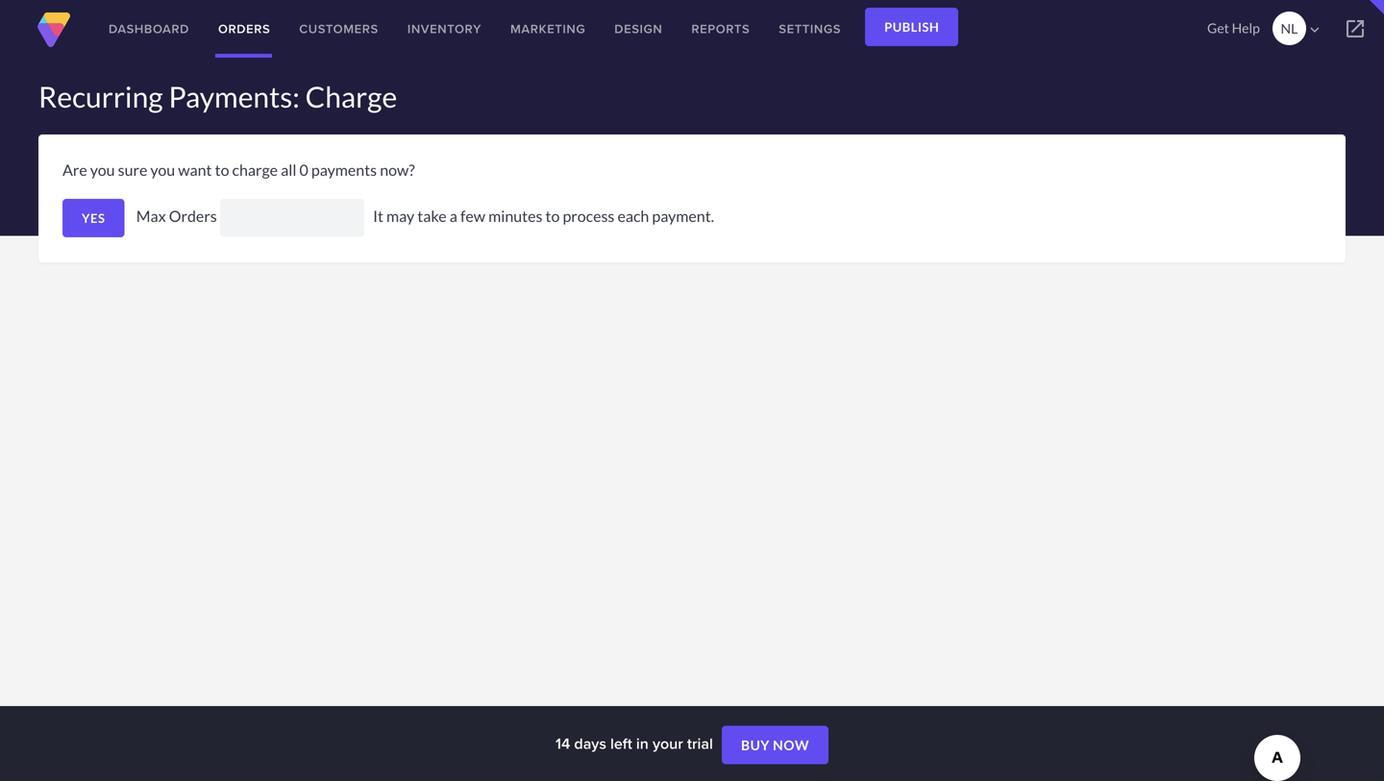 Task type: vqa. For each thing, say whether or not it's contained in the screenshot.
now?
yes



Task type: locate. For each thing, give the bounding box(es) containing it.
buy now
[[742, 738, 810, 754]]

it
[[373, 207, 384, 225]]

get help
[[1208, 20, 1261, 36]]

0 vertical spatial orders
[[218, 20, 271, 38]]

you
[[90, 161, 115, 179], [150, 161, 175, 179]]

0 vertical spatial to
[[215, 161, 229, 179]]

reports
[[692, 20, 750, 38]]

to right want
[[215, 161, 229, 179]]

want
[[178, 161, 212, 179]]

you right sure
[[150, 161, 175, 179]]

customers
[[299, 20, 379, 38]]

orders up payments:
[[218, 20, 271, 38]]

in
[[637, 733, 649, 755]]

design
[[615, 20, 663, 38]]

1 vertical spatial to
[[546, 207, 560, 225]]

orders right max
[[169, 207, 217, 225]]


[[1307, 21, 1324, 38]]

orders
[[218, 20, 271, 38], [169, 207, 217, 225]]

days
[[575, 733, 607, 755]]

publish button
[[866, 8, 959, 46]]

2 you from the left
[[150, 161, 175, 179]]

1 horizontal spatial you
[[150, 161, 175, 179]]

0 horizontal spatial to
[[215, 161, 229, 179]]

buy now link
[[722, 727, 829, 765]]

0 horizontal spatial you
[[90, 161, 115, 179]]

your
[[653, 733, 684, 755]]

nl 
[[1282, 20, 1324, 38]]

it may take a few minutes to process each payment.
[[373, 207, 715, 225]]

now?
[[380, 161, 415, 179]]

14 days left in your trial
[[556, 733, 717, 755]]

now
[[773, 738, 810, 754]]

charge
[[306, 79, 397, 114]]

are you sure you want to charge all 0 payments now?
[[63, 161, 415, 179]]

to left process on the left top of page
[[546, 207, 560, 225]]

1 vertical spatial orders
[[169, 207, 217, 225]]

payment.
[[652, 207, 715, 225]]

dashboard
[[109, 20, 189, 38]]

you right are
[[90, 161, 115, 179]]

all
[[281, 161, 297, 179]]

to
[[215, 161, 229, 179], [546, 207, 560, 225]]



Task type: describe. For each thing, give the bounding box(es) containing it.
minutes
[[489, 207, 543, 225]]

marketing
[[511, 20, 586, 38]]

0
[[300, 161, 309, 179]]

settings
[[779, 20, 842, 38]]

 link
[[1327, 0, 1385, 58]]

max
[[136, 207, 166, 225]]


[[1345, 17, 1368, 40]]

may
[[387, 207, 415, 225]]

max orders
[[136, 207, 217, 225]]

Max Orders text field
[[220, 199, 364, 237]]

buy
[[742, 738, 770, 754]]

left
[[611, 733, 633, 755]]

recurring payments: charge
[[38, 79, 397, 114]]

yes link
[[63, 199, 124, 237]]

few
[[461, 207, 486, 225]]

0 horizontal spatial orders
[[169, 207, 217, 225]]

sure
[[118, 161, 147, 179]]

payments
[[312, 161, 377, 179]]

publish
[[885, 19, 940, 35]]

nl
[[1282, 20, 1299, 37]]

yes
[[82, 210, 105, 226]]

1 horizontal spatial to
[[546, 207, 560, 225]]

charge
[[232, 161, 278, 179]]

are
[[63, 161, 87, 179]]

a
[[450, 207, 458, 225]]

get
[[1208, 20, 1230, 36]]

each
[[618, 207, 650, 225]]

take
[[418, 207, 447, 225]]

recurring
[[38, 79, 163, 114]]

process
[[563, 207, 615, 225]]

14
[[556, 733, 571, 755]]

help
[[1233, 20, 1261, 36]]

1 you from the left
[[90, 161, 115, 179]]

1 horizontal spatial orders
[[218, 20, 271, 38]]

dashboard link
[[94, 0, 204, 58]]

inventory
[[408, 20, 482, 38]]

trial
[[688, 733, 714, 755]]

payments:
[[169, 79, 300, 114]]



